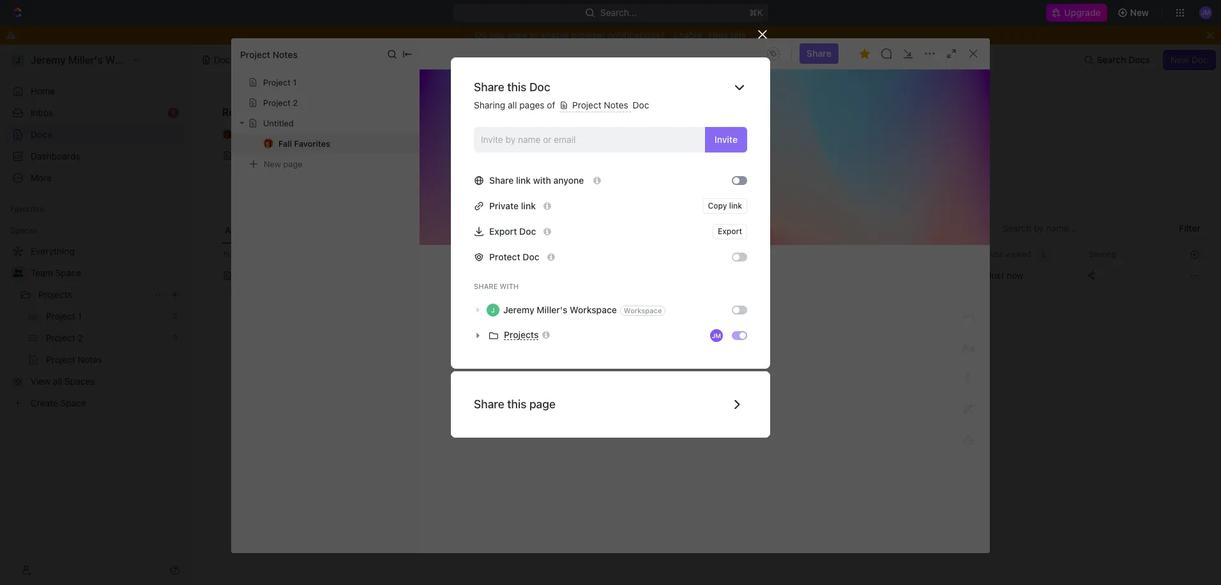 Task type: locate. For each thing, give the bounding box(es) containing it.
page down 2
[[283, 159, 302, 169]]

project notes up invite by name or email text field
[[570, 100, 631, 110]]

jeremy miller's workspace
[[503, 304, 617, 315]]

with left anyone
[[533, 175, 551, 186]]

sharing down "search by name..." text field
[[1089, 249, 1116, 259]]

export
[[489, 226, 517, 237], [718, 226, 742, 236]]

0 vertical spatial page
[[283, 159, 302, 169]]

0 horizontal spatial workspace
[[378, 225, 425, 236]]

1 untitled link from the left
[[217, 146, 522, 166]]

home link
[[5, 81, 185, 102]]

project notes up project 1
[[240, 49, 298, 60]]

untitled
[[263, 118, 294, 128], [240, 150, 273, 161], [913, 150, 946, 161]]

project notes up anyone
[[577, 130, 633, 140]]

projects up last
[[504, 330, 539, 340]]

projects inside projects link
[[38, 289, 72, 300]]

projects down the team space
[[38, 289, 72, 300]]

sharing
[[474, 100, 505, 110], [1089, 249, 1116, 259]]

export inside dropdown button
[[718, 226, 742, 236]]

this down last
[[507, 398, 526, 411]]

1 fall favorites • from the left
[[240, 130, 300, 140]]

1
[[293, 77, 297, 87], [171, 108, 175, 118]]

untitled down recent
[[240, 150, 273, 161]]

project 1
[[263, 77, 297, 87]]

0 horizontal spatial export
[[489, 226, 517, 237]]

2 horizontal spatial cell
[[877, 264, 979, 287]]

docs down inbox
[[31, 129, 52, 140]]

miller's
[[537, 304, 567, 315]]

to
[[530, 29, 538, 40]]

tab list containing all
[[222, 218, 527, 244]]

1 horizontal spatial 1
[[293, 77, 297, 87]]

workspace
[[378, 225, 425, 236], [570, 304, 617, 315], [624, 307, 662, 315]]

0 vertical spatial projects
[[38, 289, 72, 300]]

1 vertical spatial notes
[[604, 100, 628, 110]]

new
[[1130, 7, 1149, 18], [1170, 54, 1189, 65], [264, 159, 281, 169]]

1 inside 'sidebar' navigation
[[171, 108, 175, 118]]

project up invite by name or email text field
[[572, 100, 601, 110]]

untitled link
[[217, 146, 522, 166], [890, 146, 1195, 166]]

fall favorites up new page
[[278, 139, 330, 149]]

0 vertical spatial with
[[533, 175, 551, 186]]

🎁 down recent
[[222, 130, 232, 140]]

new right search docs
[[1170, 54, 1189, 65]]

2 vertical spatial new
[[264, 159, 281, 169]]

spaces
[[10, 226, 37, 236]]

0 horizontal spatial 1
[[171, 108, 175, 118]]

created
[[895, 107, 934, 118]]

last updated:
[[514, 343, 572, 354]]

cell
[[206, 264, 220, 287], [601, 264, 729, 287], [877, 264, 979, 287]]

doc
[[1191, 54, 1208, 65], [529, 80, 550, 94], [633, 100, 649, 110], [519, 226, 536, 237], [523, 251, 539, 262]]

last
[[514, 343, 531, 354]]

0 vertical spatial project notes
[[240, 49, 298, 60]]

0 vertical spatial sharing
[[474, 100, 505, 110]]

dashboards
[[31, 151, 80, 162]]

want
[[507, 29, 527, 40]]

2 horizontal spatial new
[[1170, 54, 1189, 65]]

0 vertical spatial this
[[730, 29, 746, 40]]

1 horizontal spatial column header
[[601, 244, 729, 265]]

1 horizontal spatial sharing
[[1089, 249, 1116, 259]]

2 vertical spatial project notes
[[577, 130, 633, 140]]

2 🎁 from the left
[[895, 130, 906, 140]]

docs up recent
[[214, 54, 235, 65]]

column header
[[206, 244, 220, 265], [601, 244, 729, 265]]

jeremy
[[503, 304, 534, 315]]

just
[[987, 270, 1004, 281]]

1 horizontal spatial new
[[1130, 7, 1149, 18]]

doc inside 'button'
[[1191, 54, 1208, 65]]

1 horizontal spatial page
[[529, 398, 556, 411]]

browser
[[571, 29, 605, 40]]

favorites
[[559, 107, 603, 118], [256, 130, 294, 140], [930, 130, 967, 140], [294, 139, 330, 149], [10, 204, 44, 214], [516, 298, 625, 328]]

archived
[[487, 225, 524, 236]]

1 vertical spatial with
[[500, 282, 519, 290]]

tab list
[[222, 218, 527, 244]]

sharing inside just now table
[[1089, 249, 1116, 259]]

tree
[[5, 241, 185, 414]]

fall down recent
[[240, 130, 254, 140]]

fall favorites • up new page
[[240, 130, 300, 140]]

notes
[[273, 49, 298, 60], [604, 100, 628, 110], [608, 130, 633, 140]]

1 horizontal spatial workspace
[[570, 304, 617, 315]]

untitled down created by me
[[913, 150, 946, 161]]

this for page
[[507, 398, 526, 411]]

1 vertical spatial page
[[529, 398, 556, 411]]

project notes link
[[554, 125, 858, 146]]

new inside button
[[1130, 7, 1149, 18]]

2 horizontal spatial workspace
[[624, 307, 662, 315]]

🎁
[[222, 130, 232, 140], [895, 130, 906, 140]]

new down project 2
[[264, 159, 281, 169]]

export for export doc
[[489, 226, 517, 237]]

home
[[31, 86, 55, 96]]

1 horizontal spatial with
[[533, 175, 551, 186]]

docs
[[214, 54, 235, 65], [1128, 54, 1150, 65], [31, 129, 52, 140]]

new up search docs
[[1130, 7, 1149, 18]]

project left 2
[[263, 98, 291, 108]]

link right private
[[521, 200, 536, 211]]

export down private
[[489, 226, 517, 237]]

1 vertical spatial project notes
[[570, 100, 631, 110]]

1 vertical spatial projects
[[504, 330, 539, 340]]

share this doc
[[474, 80, 550, 94]]

export down copy link in the top of the page
[[718, 226, 742, 236]]

1 vertical spatial new
[[1170, 54, 1189, 65]]

2 vertical spatial notes
[[608, 130, 633, 140]]

0 horizontal spatial docs
[[31, 129, 52, 140]]

1 vertical spatial fall favorites
[[470, 298, 625, 328]]

this
[[730, 29, 746, 40], [507, 80, 526, 94], [507, 398, 526, 411]]

team space
[[31, 268, 81, 278]]

fall favorites • for created by me
[[913, 130, 973, 140]]

Invite by name or email text field
[[481, 130, 700, 149]]

share for share with
[[474, 282, 498, 290]]

1 horizontal spatial •
[[969, 130, 973, 140]]

link
[[516, 175, 531, 186], [521, 200, 536, 211], [729, 201, 742, 210]]

🎁 down created
[[895, 130, 906, 140]]

docs right search
[[1128, 54, 1150, 65]]

new doc button
[[1163, 50, 1216, 70]]

project up anyone
[[577, 130, 606, 140]]

docs inside "docs" link
[[31, 129, 52, 140]]

0 horizontal spatial column header
[[206, 244, 220, 265]]

0 vertical spatial fall favorites
[[278, 139, 330, 149]]

0 horizontal spatial projects
[[38, 289, 72, 300]]

1 horizontal spatial fall favorites •
[[913, 130, 973, 140]]

share this page
[[474, 398, 556, 411]]

user group image
[[13, 269, 23, 277]]

project
[[240, 49, 270, 60], [263, 77, 291, 87], [263, 98, 291, 108], [572, 100, 601, 110], [577, 130, 606, 140]]

0 horizontal spatial with
[[500, 282, 519, 290]]

1 horizontal spatial untitled link
[[890, 146, 1195, 166]]

search...
[[600, 7, 636, 18]]

sharing left all
[[474, 100, 505, 110]]

upgrade link
[[1046, 4, 1107, 22]]

fall favorites • down by
[[913, 130, 973, 140]]

0 horizontal spatial cell
[[206, 264, 220, 287]]

do
[[475, 29, 487, 40]]

you
[[489, 29, 505, 40]]

fall
[[240, 130, 254, 140], [913, 130, 927, 140], [278, 139, 292, 149], [470, 298, 510, 328]]

1 horizontal spatial export
[[718, 226, 742, 236]]

0 horizontal spatial fall favorites
[[278, 139, 330, 149]]

1 vertical spatial sharing
[[1089, 249, 1116, 259]]

name
[[224, 249, 244, 259]]

0 horizontal spatial untitled link
[[217, 146, 522, 166]]

all
[[225, 225, 236, 236]]

project notes
[[240, 49, 298, 60], [570, 100, 631, 110], [577, 130, 633, 140]]

0 horizontal spatial new
[[264, 159, 281, 169]]

2 fall favorites • from the left
[[913, 130, 973, 140]]

link right copy
[[729, 201, 742, 210]]

enable
[[674, 29, 702, 40]]

share for share
[[807, 48, 831, 59]]

0 vertical spatial new
[[1130, 7, 1149, 18]]

1 cell from the left
[[206, 264, 220, 287]]

0 horizontal spatial 🎁
[[222, 130, 232, 140]]

1 • from the left
[[296, 130, 300, 140]]

0 horizontal spatial fall favorites •
[[240, 130, 300, 140]]

2 vertical spatial this
[[507, 398, 526, 411]]

1 horizontal spatial projects
[[504, 330, 539, 340]]

this right "hide"
[[730, 29, 746, 40]]

this up sharing all pages of
[[507, 80, 526, 94]]

row
[[206, 244, 1206, 265]]

with up jeremy in the bottom of the page
[[500, 282, 519, 290]]

tree containing team space
[[5, 241, 185, 414]]

new inside 'button'
[[1170, 54, 1189, 65]]

2 • from the left
[[969, 130, 973, 140]]

just now row
[[206, 263, 1206, 289]]

0 horizontal spatial •
[[296, 130, 300, 140]]

untitled for created by me
[[913, 150, 946, 161]]

🎁 for created by me
[[895, 130, 906, 140]]

private link
[[489, 200, 536, 211]]

projects link
[[38, 285, 149, 305]]

untitled link for created by me
[[890, 146, 1195, 166]]

1 vertical spatial 1
[[171, 108, 175, 118]]

space
[[55, 268, 81, 278]]

project up project 1
[[240, 49, 270, 60]]

link for copy
[[729, 201, 742, 210]]

1 🎁 from the left
[[222, 130, 232, 140]]

2 horizontal spatial docs
[[1128, 54, 1150, 65]]

with
[[533, 175, 551, 186], [500, 282, 519, 290]]

untitled link for recent
[[217, 146, 522, 166]]

page down last updated:
[[529, 398, 556, 411]]

1 horizontal spatial 🎁
[[895, 130, 906, 140]]

untitled down project 2
[[263, 118, 294, 128]]

link up 'private link'
[[516, 175, 531, 186]]

notifications?
[[608, 29, 665, 40]]

1 horizontal spatial docs
[[214, 54, 235, 65]]

1 vertical spatial this
[[507, 80, 526, 94]]

•
[[296, 130, 300, 140], [969, 130, 973, 140]]

fall favorites up projects dropdown button
[[470, 298, 625, 328]]

1 horizontal spatial cell
[[601, 264, 729, 287]]

0 horizontal spatial sharing
[[474, 100, 505, 110]]

2 untitled link from the left
[[890, 146, 1195, 166]]

0 horizontal spatial page
[[283, 159, 302, 169]]

share
[[807, 48, 831, 59], [474, 80, 504, 94], [489, 175, 514, 186], [474, 282, 498, 290], [474, 398, 504, 411]]

invite
[[715, 134, 738, 145]]

date viewed
[[987, 249, 1031, 259]]

share for share this doc
[[474, 80, 504, 94]]

project 2
[[263, 98, 298, 108]]



Task type: vqa. For each thing, say whether or not it's contained in the screenshot.
24 associated with 24 hour
no



Task type: describe. For each thing, give the bounding box(es) containing it.
fall up new page
[[278, 139, 292, 149]]

workspace inside button
[[378, 225, 425, 236]]

search docs
[[1097, 54, 1150, 65]]

date viewed button
[[979, 245, 1050, 264]]

projects button
[[504, 330, 551, 340]]

docs inside search docs button
[[1128, 54, 1150, 65]]

team space link
[[31, 263, 183, 284]]

enable
[[541, 29, 569, 40]]

new page
[[264, 159, 302, 169]]

1 column header from the left
[[206, 244, 220, 265]]

copy link
[[708, 201, 742, 210]]

date
[[987, 249, 1004, 259]]

all
[[508, 100, 517, 110]]

doc for new doc
[[1191, 54, 1208, 65]]

comment
[[503, 282, 541, 293]]

projects for projects link
[[38, 289, 72, 300]]

doc for protect doc
[[523, 251, 539, 262]]

Search by name... text field
[[1003, 219, 1164, 238]]

j
[[491, 306, 495, 314]]

doc for export doc
[[519, 226, 536, 237]]

share for share this page
[[474, 398, 504, 411]]

do you want to enable browser notifications? enable hide this
[[475, 29, 746, 40]]

all button
[[222, 218, 239, 244]]

2 cell from the left
[[601, 264, 729, 287]]

⌘k
[[749, 7, 763, 18]]

untitled for recent
[[240, 150, 273, 161]]

1 horizontal spatial fall favorites
[[470, 298, 625, 328]]

tree inside 'sidebar' navigation
[[5, 241, 185, 414]]

export for export
[[718, 226, 742, 236]]

private
[[489, 200, 519, 211]]

assigned button
[[433, 218, 478, 244]]

inbox
[[31, 107, 53, 118]]

protect
[[489, 251, 520, 262]]

3 cell from the left
[[877, 264, 979, 287]]

now
[[1007, 270, 1024, 281]]

recent
[[222, 107, 256, 118]]

of
[[547, 100, 555, 110]]

0 vertical spatial 1
[[293, 77, 297, 87]]

this for doc
[[507, 80, 526, 94]]

export doc
[[489, 226, 536, 237]]

search
[[1097, 54, 1126, 65]]

workspace button
[[374, 218, 428, 244]]

dashboards link
[[5, 146, 185, 167]]

assigned
[[436, 225, 475, 236]]

created by me
[[895, 107, 966, 118]]

new button
[[1112, 3, 1157, 23]]

new for new page
[[264, 159, 281, 169]]

2 column header from the left
[[601, 244, 729, 265]]

hide
[[708, 29, 728, 40]]

new for new doc
[[1170, 54, 1189, 65]]

fall favorites • for recent
[[240, 130, 300, 140]]

anyone
[[553, 175, 584, 186]]

• for recent
[[296, 130, 300, 140]]

share link with anyone
[[489, 175, 586, 186]]

link for share
[[516, 175, 531, 186]]

add comment
[[484, 282, 541, 293]]

by
[[936, 107, 948, 118]]

share for share link with anyone
[[489, 175, 514, 186]]

add
[[484, 282, 500, 293]]

search docs button
[[1079, 50, 1158, 70]]

favorites button
[[5, 202, 49, 217]]

favorites inside button
[[10, 204, 44, 214]]

protect doc
[[489, 251, 539, 262]]

🎁 for recent
[[222, 130, 232, 140]]

• for created by me
[[969, 130, 973, 140]]

export button
[[713, 224, 747, 239]]

copy
[[708, 201, 727, 210]]

upgrade
[[1064, 7, 1101, 18]]

sharing for sharing all pages of
[[474, 100, 505, 110]]

fall down created
[[913, 130, 927, 140]]

docs link
[[5, 125, 185, 145]]

new doc
[[1170, 54, 1208, 65]]

share with
[[474, 282, 519, 290]]

just now table
[[206, 244, 1206, 289]]

updated:
[[533, 343, 572, 354]]

jm
[[712, 332, 721, 339]]

team
[[31, 268, 53, 278]]

pages
[[519, 100, 545, 110]]

projects for projects dropdown button
[[504, 330, 539, 340]]

new for new
[[1130, 7, 1149, 18]]

2
[[293, 98, 298, 108]]

viewed
[[1006, 249, 1031, 259]]

sharing for sharing
[[1089, 249, 1116, 259]]

row containing name
[[206, 244, 1206, 265]]

sidebar navigation
[[0, 45, 191, 586]]

project up project 2
[[263, 77, 291, 87]]

me
[[951, 107, 966, 118]]

archived button
[[483, 218, 527, 244]]

sharing all pages of
[[474, 100, 558, 110]]

fall down the add
[[470, 298, 510, 328]]

just now
[[987, 270, 1024, 281]]

link for private
[[521, 200, 536, 211]]

tags
[[736, 249, 753, 259]]

0 vertical spatial notes
[[273, 49, 298, 60]]



